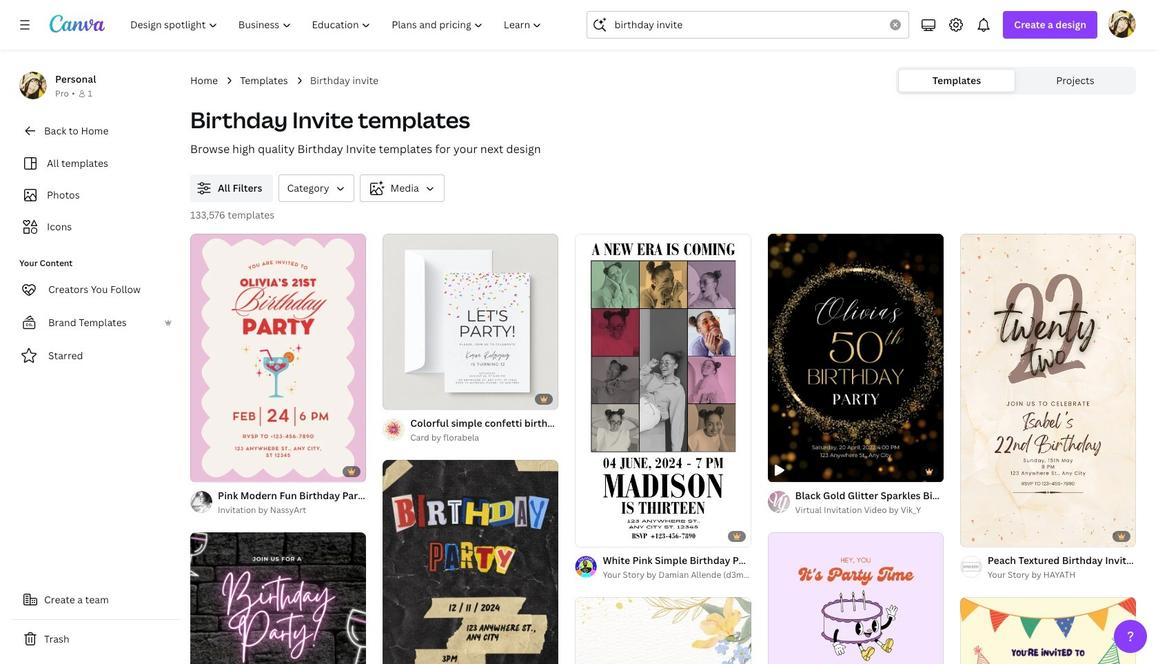 Task type: locate. For each thing, give the bounding box(es) containing it.
green watercolor birthday party poster image
[[575, 597, 752, 664]]

vintage birthday party ransom letter  flyer image
[[383, 460, 559, 664]]

colorful simple confetti birthday invitation card image
[[383, 234, 559, 410]]

pink neon birthday party virtual invitation image
[[190, 532, 366, 664]]

white pink simple birthday party invitation instagram story image
[[575, 234, 752, 547]]

None search field
[[587, 11, 910, 39]]

purple & orange cute retro square birthday party invitation image
[[768, 533, 944, 664]]



Task type: vqa. For each thing, say whether or not it's contained in the screenshot.
Trendify
no



Task type: describe. For each thing, give the bounding box(es) containing it.
stephanie aranda image
[[1109, 10, 1137, 38]]

pink modern fun birthday party invitation image
[[190, 234, 366, 482]]

cream festive birthday invitation image
[[961, 597, 1137, 664]]

peach textured birthday invitation instagram story image
[[961, 234, 1137, 547]]

top level navigation element
[[121, 11, 554, 39]]

Search search field
[[615, 12, 882, 38]]



